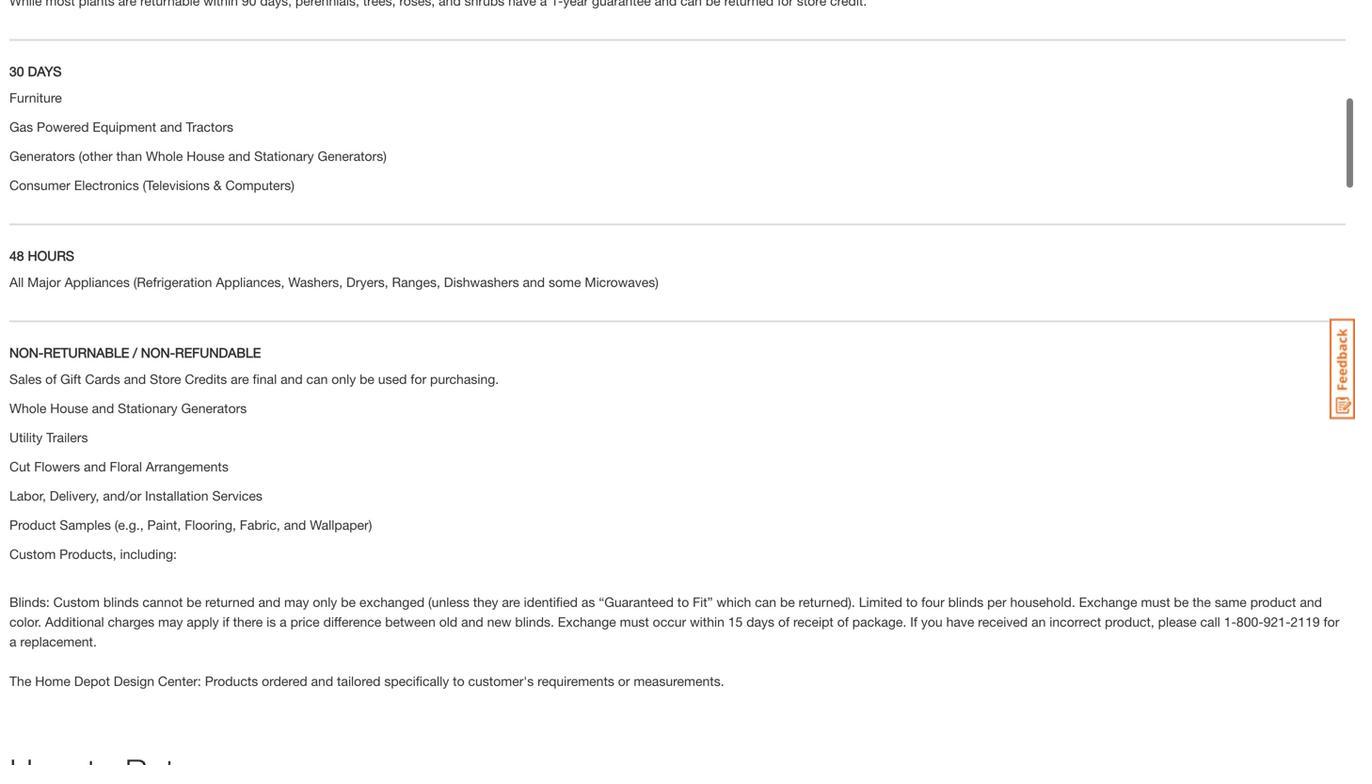 Task type: locate. For each thing, give the bounding box(es) containing it.
whole house and stationary generators
[[9, 400, 247, 416]]

a right is
[[280, 614, 287, 629]]

may down cannot
[[158, 614, 183, 629]]

returnable
[[44, 345, 129, 360]]

(refrigeration
[[133, 274, 212, 290]]

0 horizontal spatial are
[[231, 371, 249, 387]]

1 horizontal spatial to
[[677, 594, 689, 610]]

electronics
[[74, 177, 139, 193]]

whole
[[146, 148, 183, 164], [9, 400, 47, 416]]

921-
[[1264, 614, 1291, 629]]

1 horizontal spatial may
[[284, 594, 309, 610]]

installation
[[145, 488, 209, 503]]

blinds: custom blinds cannot be returned and may only be exchanged (unless they are identified as "guaranteed to fit" which can be returned). limited to four blinds per household. exchange must be the same product and color. additional charges may apply if there is a price difference between old and new blinds. exchange must occur within 15 days of receipt of package. if you have received an incorrect product, please call 1-800-921-2119 for a replacement.
[[9, 594, 1340, 649]]

2 horizontal spatial to
[[906, 594, 918, 610]]

same
[[1215, 594, 1247, 610]]

1 horizontal spatial a
[[280, 614, 287, 629]]

for right used
[[411, 371, 427, 387]]

services
[[212, 488, 262, 503]]

custom products, including:
[[9, 546, 177, 562]]

0 vertical spatial must
[[1141, 594, 1171, 610]]

1 vertical spatial must
[[620, 614, 649, 629]]

arrangements
[[146, 459, 229, 474]]

and down they
[[461, 614, 484, 629]]

appliances,
[[216, 274, 285, 290]]

custom down product
[[9, 546, 56, 562]]

computers)
[[225, 177, 294, 193]]

1 blinds from the left
[[103, 594, 139, 610]]

microwaves)
[[585, 274, 659, 290]]

1 horizontal spatial of
[[778, 614, 790, 629]]

custom inside 'blinds: custom blinds cannot be returned and may only be exchanged (unless they are identified as "guaranteed to fit" which can be returned). limited to four blinds per household. exchange must be the same product and color. additional charges may apply if there is a price difference between old and new blinds. exchange must occur within 15 days of receipt of package. if you have received an incorrect product, please call 1-800-921-2119 for a replacement.'
[[53, 594, 100, 610]]

replacement.
[[20, 634, 97, 649]]

1 horizontal spatial must
[[1141, 594, 1171, 610]]

wallpaper)
[[310, 517, 372, 533]]

0 horizontal spatial non-
[[9, 345, 44, 360]]

0 vertical spatial may
[[284, 594, 309, 610]]

custom up additional
[[53, 594, 100, 610]]

cut
[[9, 459, 30, 474]]

received
[[978, 614, 1028, 629]]

whole up utility
[[9, 400, 47, 416]]

whole up (televisions on the left
[[146, 148, 183, 164]]

design
[[114, 673, 154, 689]]

30
[[9, 63, 24, 79]]

0 horizontal spatial generators
[[9, 148, 75, 164]]

please
[[1158, 614, 1197, 629]]

non- right /
[[141, 345, 175, 360]]

labor,
[[9, 488, 46, 503]]

blinds:
[[9, 594, 50, 610]]

0 vertical spatial exchange
[[1079, 594, 1138, 610]]

can inside 'blinds: custom blinds cannot be returned and may only be exchanged (unless they are identified as "guaranteed to fit" which can be returned). limited to four blinds per household. exchange must be the same product and color. additional charges may apply if there is a price difference between old and new blinds. exchange must occur within 15 days of receipt of package. if you have received an incorrect product, please call 1-800-921-2119 for a replacement.'
[[755, 594, 777, 610]]

0 vertical spatial whole
[[146, 148, 183, 164]]

to left fit"
[[677, 594, 689, 610]]

are up new
[[502, 594, 520, 610]]

0 horizontal spatial house
[[50, 400, 88, 416]]

generators (other than whole house and stationary generators)
[[9, 148, 387, 164]]

2 non- from the left
[[141, 345, 175, 360]]

be up the difference
[[341, 594, 356, 610]]

and
[[160, 119, 182, 134], [228, 148, 251, 164], [523, 274, 545, 290], [124, 371, 146, 387], [281, 371, 303, 387], [92, 400, 114, 416], [84, 459, 106, 474], [284, 517, 306, 533], [258, 594, 281, 610], [1300, 594, 1322, 610], [461, 614, 484, 629], [311, 673, 333, 689]]

can up 'days'
[[755, 594, 777, 610]]

stationary down store
[[118, 400, 178, 416]]

be
[[360, 371, 375, 387], [187, 594, 202, 610], [341, 594, 356, 610], [780, 594, 795, 610], [1174, 594, 1189, 610]]

be up please
[[1174, 594, 1189, 610]]

returned
[[205, 594, 255, 610]]

can right final
[[306, 371, 328, 387]]

house
[[187, 148, 225, 164], [50, 400, 88, 416]]

product
[[1251, 594, 1297, 610]]

hours
[[28, 248, 74, 263]]

only inside 'blinds: custom blinds cannot be returned and may only be exchanged (unless they are identified as "guaranteed to fit" which can be returned). limited to four blinds per household. exchange must be the same product and color. additional charges may apply if there is a price difference between old and new blinds. exchange must occur within 15 days of receipt of package. if you have received an incorrect product, please call 1-800-921-2119 for a replacement.'
[[313, 594, 337, 610]]

1 horizontal spatial exchange
[[1079, 594, 1138, 610]]

be up apply
[[187, 594, 202, 610]]

major
[[27, 274, 61, 290]]

0 vertical spatial stationary
[[254, 148, 314, 164]]

of down the returned).
[[837, 614, 849, 629]]

1 vertical spatial are
[[502, 594, 520, 610]]

apply
[[187, 614, 219, 629]]

for
[[411, 371, 427, 387], [1324, 614, 1340, 629]]

and down /
[[124, 371, 146, 387]]

as
[[582, 594, 595, 610]]

must up please
[[1141, 594, 1171, 610]]

incorrect
[[1050, 614, 1101, 629]]

1 vertical spatial exchange
[[558, 614, 616, 629]]

non-returnable / non-refundable
[[9, 345, 261, 360]]

stationary
[[254, 148, 314, 164], [118, 400, 178, 416]]

charges
[[108, 614, 154, 629]]

stationary up computers)
[[254, 148, 314, 164]]

sales
[[9, 371, 42, 387]]

of right 'days'
[[778, 614, 790, 629]]

and/or
[[103, 488, 141, 503]]

of left gift
[[45, 371, 57, 387]]

tailored
[[337, 673, 381, 689]]

household.
[[1010, 594, 1076, 610]]

returned).
[[799, 594, 855, 610]]

0 vertical spatial house
[[187, 148, 225, 164]]

only left used
[[332, 371, 356, 387]]

house down tractors
[[187, 148, 225, 164]]

and left floral
[[84, 459, 106, 474]]

0 vertical spatial custom
[[9, 546, 56, 562]]

1 vertical spatial custom
[[53, 594, 100, 610]]

limited
[[859, 594, 903, 610]]

utility trailers
[[9, 429, 88, 445]]

1 horizontal spatial blinds
[[948, 594, 984, 610]]

must
[[1141, 594, 1171, 610], [620, 614, 649, 629]]

are left final
[[231, 371, 249, 387]]

only up price
[[313, 594, 337, 610]]

1 horizontal spatial are
[[502, 594, 520, 610]]

generators)
[[318, 148, 387, 164]]

1 vertical spatial a
[[9, 634, 16, 649]]

non- up sales
[[9, 345, 44, 360]]

to right specifically
[[453, 673, 465, 689]]

0 vertical spatial generators
[[9, 148, 75, 164]]

0 horizontal spatial may
[[158, 614, 183, 629]]

generators
[[9, 148, 75, 164], [181, 400, 247, 416]]

0 vertical spatial can
[[306, 371, 328, 387]]

0 horizontal spatial blinds
[[103, 594, 139, 610]]

paint,
[[147, 517, 181, 533]]

customer's
[[468, 673, 534, 689]]

1 horizontal spatial generators
[[181, 400, 247, 416]]

house down gift
[[50, 400, 88, 416]]

old
[[439, 614, 458, 629]]

flooring,
[[185, 517, 236, 533]]

only
[[332, 371, 356, 387], [313, 594, 337, 610]]

0 horizontal spatial a
[[9, 634, 16, 649]]

home
[[35, 673, 70, 689]]

blinds up have
[[948, 594, 984, 610]]

samples
[[60, 517, 111, 533]]

1 vertical spatial whole
[[9, 400, 47, 416]]

have
[[947, 614, 975, 629]]

1 horizontal spatial can
[[755, 594, 777, 610]]

cannot
[[142, 594, 183, 610]]

must down the '"guaranteed'
[[620, 614, 649, 629]]

1 horizontal spatial house
[[187, 148, 225, 164]]

exchange up product,
[[1079, 594, 1138, 610]]

1 vertical spatial stationary
[[118, 400, 178, 416]]

exchange down as
[[558, 614, 616, 629]]

1 horizontal spatial for
[[1324, 614, 1340, 629]]

1 vertical spatial can
[[755, 594, 777, 610]]

between
[[385, 614, 436, 629]]

and right "fabric,"
[[284, 517, 306, 533]]

0 horizontal spatial stationary
[[118, 400, 178, 416]]

1 vertical spatial generators
[[181, 400, 247, 416]]

can
[[306, 371, 328, 387], [755, 594, 777, 610]]

final
[[253, 371, 277, 387]]

difference
[[323, 614, 381, 629]]

washers,
[[288, 274, 343, 290]]

a
[[280, 614, 287, 629], [9, 634, 16, 649]]

and left tailored
[[311, 673, 333, 689]]

0 vertical spatial are
[[231, 371, 249, 387]]

and up is
[[258, 594, 281, 610]]

1 horizontal spatial non-
[[141, 345, 175, 360]]

generators up consumer
[[9, 148, 75, 164]]

blinds
[[103, 594, 139, 610], [948, 594, 984, 610]]

a down color. at the left of page
[[9, 634, 16, 649]]

for inside 'blinds: custom blinds cannot be returned and may only be exchanged (unless they are identified as "guaranteed to fit" which can be returned). limited to four blinds per household. exchange must be the same product and color. additional charges may apply if there is a price difference between old and new blinds. exchange must occur within 15 days of receipt of package. if you have received an incorrect product, please call 1-800-921-2119 for a replacement.'
[[1324, 614, 1340, 629]]

blinds up the charges
[[103, 594, 139, 610]]

may up price
[[284, 594, 309, 610]]

non-
[[9, 345, 44, 360], [141, 345, 175, 360]]

for right 2119
[[1324, 614, 1340, 629]]

generators down the credits
[[181, 400, 247, 416]]

identified
[[524, 594, 578, 610]]

0 vertical spatial for
[[411, 371, 427, 387]]

they
[[473, 594, 498, 610]]

1 vertical spatial may
[[158, 614, 183, 629]]

1 vertical spatial only
[[313, 594, 337, 610]]

0 horizontal spatial whole
[[9, 400, 47, 416]]

to up if
[[906, 594, 918, 610]]

1 vertical spatial for
[[1324, 614, 1340, 629]]

cards
[[85, 371, 120, 387]]



Task type: vqa. For each thing, say whether or not it's contained in the screenshot.
Custom Products, including:
yes



Task type: describe. For each thing, give the bounding box(es) containing it.
and up 2119
[[1300, 594, 1322, 610]]

or
[[618, 673, 630, 689]]

than
[[116, 148, 142, 164]]

including:
[[120, 546, 177, 562]]

products,
[[59, 546, 116, 562]]

dryers,
[[346, 274, 388, 290]]

within
[[690, 614, 725, 629]]

2119
[[1291, 614, 1320, 629]]

delivery,
[[50, 488, 99, 503]]

some
[[549, 274, 581, 290]]

1 horizontal spatial stationary
[[254, 148, 314, 164]]

0 horizontal spatial can
[[306, 371, 328, 387]]

four
[[922, 594, 945, 610]]

all major appliances (refrigeration appliances, washers, dryers, ranges, dishwashers and some microwaves)
[[9, 274, 659, 290]]

an
[[1032, 614, 1046, 629]]

the
[[9, 673, 31, 689]]

days
[[28, 63, 62, 79]]

color.
[[9, 614, 41, 629]]

is
[[267, 614, 276, 629]]

receipt
[[793, 614, 834, 629]]

package.
[[853, 614, 907, 629]]

utility
[[9, 429, 43, 445]]

center:
[[158, 673, 201, 689]]

48 hours
[[9, 248, 74, 263]]

which
[[717, 594, 751, 610]]

ordered
[[262, 673, 307, 689]]

gas
[[9, 119, 33, 134]]

store
[[150, 371, 181, 387]]

occur
[[653, 614, 686, 629]]

be up receipt
[[780, 594, 795, 610]]

&
[[213, 177, 222, 193]]

product samples (e.g., paint, flooring, fabric, and wallpaper)
[[9, 517, 372, 533]]

per
[[987, 594, 1007, 610]]

purchasing.
[[430, 371, 499, 387]]

(unless
[[428, 594, 470, 610]]

ranges,
[[392, 274, 440, 290]]

1 horizontal spatial whole
[[146, 148, 183, 164]]

equipment
[[93, 119, 156, 134]]

cut flowers and floral arrangements
[[9, 459, 229, 474]]

additional
[[45, 614, 104, 629]]

product
[[9, 517, 56, 533]]

specifically
[[384, 673, 449, 689]]

are inside 'blinds: custom blinds cannot be returned and may only be exchanged (unless they are identified as "guaranteed to fit" which can be returned). limited to four blinds per household. exchange must be the same product and color. additional charges may apply if there is a price difference between old and new blinds. exchange must occur within 15 days of receipt of package. if you have received an incorrect product, please call 1-800-921-2119 for a replacement.'
[[502, 594, 520, 610]]

be left used
[[360, 371, 375, 387]]

days
[[747, 614, 775, 629]]

(e.g.,
[[115, 517, 144, 533]]

if
[[910, 614, 918, 629]]

"guaranteed
[[599, 594, 674, 610]]

0 horizontal spatial of
[[45, 371, 57, 387]]

credits
[[185, 371, 227, 387]]

1 vertical spatial house
[[50, 400, 88, 416]]

2 blinds from the left
[[948, 594, 984, 610]]

and left tractors
[[160, 119, 182, 134]]

measurements.
[[634, 673, 724, 689]]

used
[[378, 371, 407, 387]]

requirements
[[538, 673, 615, 689]]

feedback link image
[[1330, 318, 1355, 420]]

the home depot design center: products ordered and tailored specifically to customer's requirements or measurements.
[[9, 673, 724, 689]]

2 horizontal spatial of
[[837, 614, 849, 629]]

product,
[[1105, 614, 1155, 629]]

0 horizontal spatial must
[[620, 614, 649, 629]]

trailers
[[46, 429, 88, 445]]

0 vertical spatial a
[[280, 614, 287, 629]]

new
[[487, 614, 512, 629]]

1-
[[1224, 614, 1237, 629]]

0 horizontal spatial exchange
[[558, 614, 616, 629]]

sales of gift cards and store credits are final and can only be used for purchasing.
[[9, 371, 499, 387]]

and up computers)
[[228, 148, 251, 164]]

and left some
[[523, 274, 545, 290]]

dishwashers
[[444, 274, 519, 290]]

800-
[[1237, 614, 1264, 629]]

gift
[[60, 371, 81, 387]]

0 horizontal spatial to
[[453, 673, 465, 689]]

you
[[921, 614, 943, 629]]

there
[[233, 614, 263, 629]]

0 horizontal spatial for
[[411, 371, 427, 387]]

furniture
[[9, 90, 62, 105]]

all
[[9, 274, 24, 290]]

15
[[728, 614, 743, 629]]

fabric,
[[240, 517, 280, 533]]

30 days
[[9, 63, 62, 79]]

call
[[1201, 614, 1221, 629]]

consumer
[[9, 177, 70, 193]]

depot
[[74, 673, 110, 689]]

fit"
[[693, 594, 713, 610]]

if
[[223, 614, 229, 629]]

and right final
[[281, 371, 303, 387]]

flowers
[[34, 459, 80, 474]]

floral
[[110, 459, 142, 474]]

consumer electronics (televisions & computers)
[[9, 177, 294, 193]]

1 non- from the left
[[9, 345, 44, 360]]

powered
[[37, 119, 89, 134]]

0 vertical spatial only
[[332, 371, 356, 387]]

and down cards
[[92, 400, 114, 416]]

48
[[9, 248, 24, 263]]

appliances
[[65, 274, 130, 290]]



